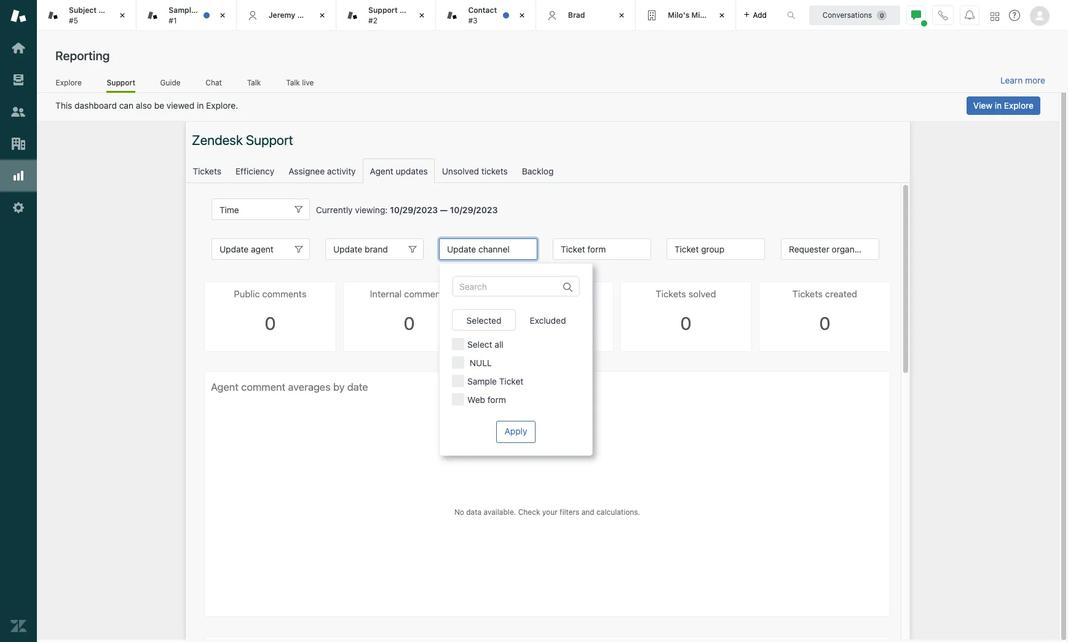 Task type: locate. For each thing, give the bounding box(es) containing it.
conversations
[[823, 10, 872, 19]]

talk left live
[[286, 78, 300, 87]]

1 horizontal spatial support
[[368, 6, 398, 15]]

explore.
[[206, 100, 238, 111]]

talk for talk live
[[286, 78, 300, 87]]

2 close image from the left
[[216, 9, 229, 22]]

support inside support outreach #2
[[368, 6, 398, 15]]

1 horizontal spatial talk
[[286, 78, 300, 87]]

talk right the chat
[[247, 78, 261, 87]]

1 horizontal spatial explore
[[1004, 100, 1034, 111]]

3 close image from the left
[[316, 9, 328, 22]]

3 tab from the left
[[436, 0, 536, 31]]

support for support outreach #2
[[368, 6, 398, 15]]

4 close image from the left
[[416, 9, 428, 22]]

zendesk support image
[[10, 8, 26, 24]]

1 horizontal spatial close image
[[616, 9, 628, 22]]

1 vertical spatial explore
[[1004, 100, 1034, 111]]

1 close image from the left
[[516, 9, 528, 22]]

0 horizontal spatial explore
[[56, 78, 82, 87]]

dashboard
[[74, 100, 117, 111]]

close image
[[516, 9, 528, 22], [616, 9, 628, 22]]

brad tab
[[536, 0, 636, 31]]

close image right contact #3
[[516, 9, 528, 22]]

explore inside view in explore button
[[1004, 100, 1034, 111]]

explore
[[56, 78, 82, 87], [1004, 100, 1034, 111]]

jeremy miller tab
[[237, 0, 336, 31]]

live
[[302, 78, 314, 87]]

support for support
[[107, 78, 135, 87]]

close image inside the '#1' tab
[[216, 9, 229, 22]]

close image inside brad tab
[[616, 9, 628, 22]]

0 horizontal spatial in
[[197, 100, 204, 111]]

also
[[136, 100, 152, 111]]

conversations button
[[809, 5, 900, 25]]

0 horizontal spatial close image
[[516, 9, 528, 22]]

support link
[[107, 78, 135, 93]]

1 talk from the left
[[247, 78, 261, 87]]

explore up this
[[56, 78, 82, 87]]

in right viewed
[[197, 100, 204, 111]]

close image right the jeremy
[[316, 9, 328, 22]]

tab containing contact
[[436, 0, 536, 31]]

close image right line
[[116, 9, 129, 22]]

1 tab from the left
[[37, 0, 137, 31]]

#3
[[468, 16, 478, 25]]

reporting image
[[10, 168, 26, 184]]

view
[[974, 100, 993, 111]]

0 horizontal spatial support
[[107, 78, 135, 87]]

1 horizontal spatial in
[[995, 100, 1002, 111]]

tabs tab list
[[37, 0, 774, 31]]

0 horizontal spatial talk
[[247, 78, 261, 87]]

close image inside jeremy miller tab
[[316, 9, 328, 22]]

#5
[[69, 16, 78, 25]]

support up #2
[[368, 6, 398, 15]]

in
[[197, 100, 204, 111], [995, 100, 1002, 111]]

close image inside tab
[[516, 9, 528, 22]]

view in explore button
[[967, 97, 1041, 115]]

0 vertical spatial support
[[368, 6, 398, 15]]

get help image
[[1009, 10, 1020, 21]]

support up "can"
[[107, 78, 135, 87]]

button displays agent's chat status as online. image
[[911, 10, 921, 20]]

viewed
[[167, 100, 195, 111]]

4 tab from the left
[[636, 0, 736, 31]]

2 close image from the left
[[616, 9, 628, 22]]

talk live link
[[286, 78, 314, 91]]

in right view
[[995, 100, 1002, 111]]

talk for talk
[[247, 78, 261, 87]]

close image right #1
[[216, 9, 229, 22]]

close image left "add" dropdown button
[[716, 9, 728, 22]]

explore down learn more link
[[1004, 100, 1034, 111]]

2 in from the left
[[995, 100, 1002, 111]]

2 talk from the left
[[286, 78, 300, 87]]

zendesk image
[[10, 619, 26, 635]]

1 in from the left
[[197, 100, 204, 111]]

1 vertical spatial support
[[107, 78, 135, 87]]

organizations image
[[10, 136, 26, 152]]

talk
[[247, 78, 261, 87], [286, 78, 300, 87]]

close image right brad
[[616, 9, 628, 22]]

0 vertical spatial explore
[[56, 78, 82, 87]]

can
[[119, 100, 133, 111]]

support
[[368, 6, 398, 15], [107, 78, 135, 87]]

talk live
[[286, 78, 314, 87]]

main element
[[0, 0, 37, 643]]

2 tab from the left
[[336, 0, 436, 31]]

close image right #2
[[416, 9, 428, 22]]

line
[[99, 6, 114, 15]]

close image
[[116, 9, 129, 22], [216, 9, 229, 22], [316, 9, 328, 22], [416, 9, 428, 22], [716, 9, 728, 22]]

1 close image from the left
[[116, 9, 129, 22]]

reporting
[[55, 49, 110, 63]]

tab
[[37, 0, 137, 31], [336, 0, 436, 31], [436, 0, 536, 31], [636, 0, 736, 31]]

zendesk products image
[[991, 12, 999, 21]]

5 close image from the left
[[716, 9, 728, 22]]



Task type: describe. For each thing, give the bounding box(es) containing it.
more
[[1025, 75, 1046, 86]]

in inside button
[[995, 100, 1002, 111]]

views image
[[10, 72, 26, 88]]

support outreach #2
[[368, 6, 433, 25]]

subject
[[69, 6, 97, 15]]

subject line #5
[[69, 6, 114, 25]]

admin image
[[10, 200, 26, 216]]

this
[[55, 100, 72, 111]]

add button
[[736, 0, 774, 30]]

learn more
[[1001, 75, 1046, 86]]

brad
[[568, 10, 585, 20]]

tab containing subject line
[[37, 0, 137, 31]]

this dashboard can also be viewed in explore.
[[55, 100, 238, 111]]

guide link
[[160, 78, 181, 91]]

chat
[[206, 78, 222, 87]]

jeremy miller
[[269, 10, 317, 20]]

talk link
[[247, 78, 261, 91]]

guide
[[160, 78, 181, 87]]

close image for jeremy miller tab
[[316, 9, 328, 22]]

close image for first tab from right
[[716, 9, 728, 22]]

jeremy
[[269, 10, 295, 20]]

add
[[753, 10, 767, 19]]

be
[[154, 100, 164, 111]]

chat link
[[205, 78, 222, 91]]

close image for tab containing support outreach
[[416, 9, 428, 22]]

learn more link
[[1001, 75, 1046, 86]]

explore link
[[55, 78, 82, 91]]

customers image
[[10, 104, 26, 120]]

#1
[[169, 16, 177, 25]]

miller
[[297, 10, 317, 20]]

#1 tab
[[137, 0, 237, 31]]

#2
[[368, 16, 378, 25]]

explore inside explore link
[[56, 78, 82, 87]]

outreach
[[400, 6, 433, 15]]

learn
[[1001, 75, 1023, 86]]

get started image
[[10, 40, 26, 56]]

contact
[[468, 6, 497, 15]]

tab containing support outreach
[[336, 0, 436, 31]]

contact #3
[[468, 6, 497, 25]]

notifications image
[[965, 10, 975, 20]]

close image for tab containing subject line
[[116, 9, 129, 22]]

view in explore
[[974, 100, 1034, 111]]



Task type: vqa. For each thing, say whether or not it's contained in the screenshot.
which
no



